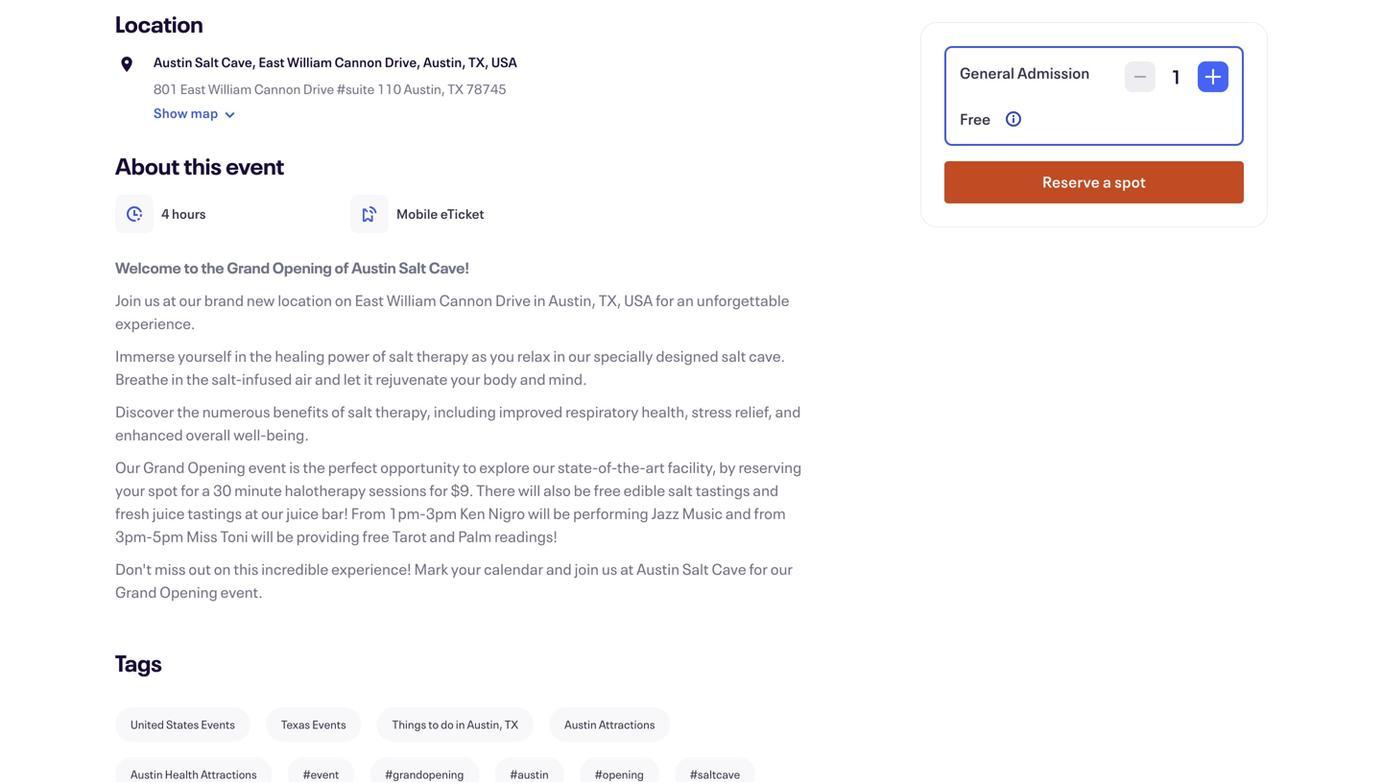 Task type: vqa. For each thing, say whether or not it's contained in the screenshot.
the inside Discover the numerous benefits of salt therapy, including improved respiratory health, stress relief, and enhanced overall well-being.
yes



Task type: describe. For each thing, give the bounding box(es) containing it.
perfect
[[328, 457, 378, 478]]

new
[[247, 290, 275, 311]]

the up brand
[[201, 257, 224, 278]]

there
[[476, 480, 515, 501]]

cave,
[[221, 53, 256, 71]]

hours
[[172, 205, 206, 223]]

cave
[[712, 559, 747, 579]]

nigro
[[488, 503, 525, 524]]

our inside 'join us at our brand new location on east william cannon drive in austin, tx, usa for an unforgettable experience.'
[[179, 290, 201, 311]]

our inside "don't miss out on this incredible experience! mark your calendar and join us at austin salt cave for our grand opening event."
[[771, 559, 793, 579]]

salt-
[[212, 369, 242, 389]]

performing
[[573, 503, 649, 524]]

enhanced
[[115, 424, 183, 445]]

austin, inside 'join us at our brand new location on east william cannon drive in austin, tx, usa for an unforgettable experience.'
[[549, 290, 596, 311]]

experience!
[[331, 559, 412, 579]]

edible
[[624, 480, 666, 501]]

things
[[392, 717, 426, 733]]

in up salt-
[[235, 346, 247, 366]]

at inside "don't miss out on this incredible experience! mark your calendar and join us at austin salt cave for our grand opening event."
[[620, 559, 634, 579]]

miss
[[155, 559, 186, 579]]

1 vertical spatial will
[[528, 503, 550, 524]]

halotherapy
[[285, 480, 366, 501]]

relief,
[[735, 401, 773, 422]]

0 vertical spatial event
[[226, 151, 284, 181]]

benefits
[[273, 401, 329, 422]]

discover
[[115, 401, 174, 422]]

salt inside austin salt cave, east william cannon drive, austin, tx, usa 801 east william cannon drive #suite 110 austin, tx 78745
[[195, 53, 219, 71]]

3pm
[[426, 503, 457, 524]]

brand
[[204, 290, 244, 311]]

salt inside discover the numerous benefits of salt therapy, including improved respiratory health, stress relief, and enhanced overall well-being.
[[348, 401, 373, 422]]

austin inside austin salt cave, east william cannon drive, austin, tx, usa 801 east william cannon drive #suite 110 austin, tx 78745
[[154, 53, 192, 71]]

eticket
[[441, 205, 484, 223]]

reserving
[[739, 457, 802, 478]]

for inside 'join us at our brand new location on east william cannon drive in austin, tx, usa for an unforgettable experience.'
[[656, 290, 674, 311]]

art
[[646, 457, 665, 478]]

readings!
[[495, 526, 558, 547]]

austin inside "don't miss out on this incredible experience! mark your calendar and join us at austin salt cave for our grand opening event."
[[637, 559, 680, 579]]

body
[[483, 369, 517, 389]]

$9.
[[451, 480, 474, 501]]

110
[[377, 80, 401, 98]]

to for the
[[184, 257, 198, 278]]

also
[[544, 480, 571, 501]]

the down yourself
[[186, 369, 209, 389]]

from
[[351, 503, 386, 524]]

mark
[[414, 559, 448, 579]]

respiratory
[[566, 401, 639, 422]]

in right do
[[456, 717, 465, 733]]

don't miss out on this incredible experience! mark your calendar and join us at austin salt cave for our grand opening event.
[[115, 559, 793, 603]]

2 vertical spatial be
[[276, 526, 294, 547]]

by
[[720, 457, 736, 478]]

austin left the cave!
[[352, 257, 396, 278]]

our up also
[[533, 457, 555, 478]]

salt up rejuvenate
[[389, 346, 414, 366]]

calendar
[[484, 559, 544, 579]]

welcome
[[115, 257, 181, 278]]

palm
[[458, 526, 492, 547]]

rejuvenate
[[376, 369, 448, 389]]

austin, right do
[[467, 717, 503, 733]]

2 horizontal spatial be
[[574, 480, 591, 501]]

0 horizontal spatial tastings
[[188, 503, 242, 524]]

and down relax
[[520, 369, 546, 389]]

grand inside "don't miss out on this incredible experience! mark your calendar and join us at austin salt cave for our grand opening event."
[[115, 582, 157, 603]]

and inside "don't miss out on this incredible experience! mark your calendar and join us at austin salt cave for our grand opening event."
[[546, 559, 572, 579]]

being.
[[266, 424, 309, 445]]

states
[[166, 717, 199, 733]]

including
[[434, 401, 496, 422]]

opening inside "don't miss out on this incredible experience! mark your calendar and join us at austin salt cave for our grand opening event."
[[160, 582, 218, 603]]

well-
[[233, 424, 266, 445]]

1 vertical spatial salt
[[399, 257, 426, 278]]

sessions
[[369, 480, 427, 501]]

austin attractions
[[565, 717, 655, 733]]

our inside immerse yourself in the healing power of salt therapy as you relax in our specially designed salt cave. breathe in the salt-infused air and let it rejuvenate your body and mind.
[[569, 346, 591, 366]]

0 vertical spatial grand
[[227, 257, 270, 278]]

78745
[[466, 80, 507, 98]]

event.
[[221, 582, 263, 603]]

explore
[[479, 457, 530, 478]]

miss
[[186, 526, 218, 547]]

1 horizontal spatial free
[[594, 480, 621, 501]]

immerse
[[115, 346, 175, 366]]

welcome to the grand opening of austin salt cave!
[[115, 257, 470, 278]]

your inside "don't miss out on this incredible experience! mark your calendar and join us at austin salt cave for our grand opening event."
[[451, 559, 481, 579]]

jazz
[[652, 503, 679, 524]]

cave.
[[749, 346, 785, 366]]

in right breathe
[[171, 369, 184, 389]]

spot
[[148, 480, 178, 501]]

your inside immerse yourself in the healing power of salt therapy as you relax in our specially designed salt cave. breathe in the salt-infused air and let it rejuvenate your body and mind.
[[451, 369, 481, 389]]

toni
[[220, 526, 248, 547]]

therapy
[[417, 346, 469, 366]]

salt inside "don't miss out on this incredible experience! mark your calendar and join us at austin salt cave for our grand opening event."
[[683, 559, 709, 579]]

show map
[[154, 104, 218, 122]]

united
[[131, 717, 164, 733]]

map
[[191, 104, 218, 122]]

william inside 'join us at our brand new location on east william cannon drive in austin, tx, usa for an unforgettable experience.'
[[387, 290, 437, 311]]

austin, down drive,
[[404, 80, 445, 98]]

drive inside 'join us at our brand new location on east william cannon drive in austin, tx, usa for an unforgettable experience.'
[[495, 290, 531, 311]]

cannon inside 'join us at our brand new location on east william cannon drive in austin, tx, usa for an unforgettable experience.'
[[439, 290, 493, 311]]

the-
[[617, 457, 646, 478]]

the inside our grand opening event is the perfect opportunity to explore our state-of-the-art facility, by reserving your spot for a 30 minute halotherapy sessions for $9. there will also be free edible salt tastings and fresh juice tastings at our juice bar!  from 1pm-3pm ken nigro will be performing jazz music and from 3pm-5pm miss toni will be providing free tarot and palm readings!
[[303, 457, 325, 478]]

4
[[161, 205, 169, 223]]

801
[[154, 80, 178, 98]]

is
[[289, 457, 300, 478]]

designed
[[656, 346, 719, 366]]

location
[[278, 290, 332, 311]]

breathe
[[115, 369, 169, 389]]

texas events
[[281, 717, 346, 733]]

4 hours
[[161, 205, 206, 223]]

a
[[202, 480, 210, 501]]

to inside our grand opening event is the perfect opportunity to explore our state-of-the-art facility, by reserving your spot for a 30 minute halotherapy sessions for $9. there will also be free edible salt tastings and fresh juice tastings at our juice bar!  from 1pm-3pm ken nigro will be performing jazz music and from 3pm-5pm miss toni will be providing free tarot and palm readings!
[[463, 457, 477, 478]]

in inside 'join us at our brand new location on east william cannon drive in austin, tx, usa for an unforgettable experience.'
[[534, 290, 546, 311]]

things to do in austin, tx link
[[377, 708, 534, 742]]

numerous
[[202, 401, 270, 422]]

2 vertical spatial will
[[251, 526, 274, 547]]

tx, inside 'join us at our brand new location on east william cannon drive in austin, tx, usa for an unforgettable experience.'
[[599, 290, 622, 311]]



Task type: locate. For each thing, give the bounding box(es) containing it.
salt down let
[[348, 401, 373, 422]]

1 horizontal spatial drive
[[495, 290, 531, 311]]

for inside "don't miss out on this incredible experience! mark your calendar and join us at austin salt cave for our grand opening event."
[[749, 559, 768, 579]]

1 events from the left
[[201, 717, 235, 733]]

1pm-
[[389, 503, 426, 524]]

0 horizontal spatial us
[[144, 290, 160, 311]]

grand down don't
[[115, 582, 157, 603]]

the up infused
[[250, 346, 272, 366]]

0 vertical spatial salt
[[195, 53, 219, 71]]

1 horizontal spatial to
[[428, 717, 439, 733]]

for left an
[[656, 290, 674, 311]]

bar!
[[322, 503, 348, 524]]

austin attractions link
[[549, 708, 671, 742]]

0 horizontal spatial drive
[[303, 80, 334, 98]]

0 horizontal spatial usa
[[491, 53, 517, 71]]

2 vertical spatial cannon
[[439, 290, 493, 311]]

healing
[[275, 346, 325, 366]]

0 horizontal spatial east
[[180, 80, 206, 98]]

east up power
[[355, 290, 384, 311]]

improved
[[499, 401, 563, 422]]

1 horizontal spatial us
[[602, 559, 618, 579]]

drive inside austin salt cave, east william cannon drive, austin, tx, usa 801 east william cannon drive #suite 110 austin, tx 78745
[[303, 80, 334, 98]]

at right join
[[620, 559, 634, 579]]

1 vertical spatial east
[[180, 80, 206, 98]]

2 vertical spatial salt
[[683, 559, 709, 579]]

in up mind.
[[554, 346, 566, 366]]

0 horizontal spatial tx
[[448, 80, 464, 98]]

events right 'texas'
[[312, 717, 346, 733]]

location
[[115, 9, 203, 39]]

at inside our grand opening event is the perfect opportunity to explore our state-of-the-art facility, by reserving your spot for a 30 minute halotherapy sessions for $9. there will also be free edible salt tastings and fresh juice tastings at our juice bar!  from 1pm-3pm ken nigro will be performing jazz music and from 3pm-5pm miss toni will be providing free tarot and palm readings!
[[245, 503, 258, 524]]

opening up 30
[[188, 457, 246, 478]]

juice up 5pm
[[152, 503, 185, 524]]

tarot
[[392, 526, 427, 547]]

your up fresh
[[115, 480, 145, 501]]

1 vertical spatial us
[[602, 559, 618, 579]]

east up show map on the top left of the page
[[180, 80, 206, 98]]

1 horizontal spatial tx
[[505, 717, 519, 733]]

discover the numerous benefits of salt therapy, including improved respiratory health, stress relief, and enhanced overall well-being.
[[115, 401, 801, 445]]

drive left #suite
[[303, 80, 334, 98]]

mobile eticket
[[397, 205, 484, 223]]

0 horizontal spatial salt
[[195, 53, 219, 71]]

2 vertical spatial grand
[[115, 582, 157, 603]]

in
[[534, 290, 546, 311], [235, 346, 247, 366], [554, 346, 566, 366], [171, 369, 184, 389], [456, 717, 465, 733]]

join
[[115, 290, 141, 311]]

1 vertical spatial william
[[208, 80, 252, 98]]

1 horizontal spatial on
[[335, 290, 352, 311]]

and left from
[[726, 503, 751, 524]]

this inside "don't miss out on this incredible experience! mark your calendar and join us at austin salt cave for our grand opening event."
[[234, 559, 259, 579]]

usa left an
[[624, 290, 653, 311]]

tx, up specially at the top left
[[599, 290, 622, 311]]

1 horizontal spatial be
[[553, 503, 571, 524]]

to left do
[[428, 717, 439, 733]]

0 vertical spatial tx
[[448, 80, 464, 98]]

grand
[[227, 257, 270, 278], [143, 457, 185, 478], [115, 582, 157, 603]]

east right cave,
[[259, 53, 285, 71]]

free down from at bottom
[[362, 526, 390, 547]]

at up experience.
[[163, 290, 176, 311]]

william down cave,
[[208, 80, 252, 98]]

to right welcome on the top left of page
[[184, 257, 198, 278]]

1 horizontal spatial east
[[259, 53, 285, 71]]

show
[[154, 104, 188, 122]]

drive up you
[[495, 290, 531, 311]]

0 horizontal spatial william
[[208, 80, 252, 98]]

2 horizontal spatial at
[[620, 559, 634, 579]]

fresh
[[115, 503, 150, 524]]

our up mind.
[[569, 346, 591, 366]]

0 vertical spatial william
[[287, 53, 332, 71]]

austin left attractions
[[565, 717, 597, 733]]

2 juice from the left
[[286, 503, 319, 524]]

our
[[115, 457, 140, 478]]

1 horizontal spatial tastings
[[696, 480, 750, 501]]

1 vertical spatial grand
[[143, 457, 185, 478]]

2 vertical spatial east
[[355, 290, 384, 311]]

0 vertical spatial opening
[[273, 257, 332, 278]]

an
[[677, 290, 694, 311]]

1 horizontal spatial salt
[[399, 257, 426, 278]]

and up from
[[753, 480, 779, 501]]

0 horizontal spatial to
[[184, 257, 198, 278]]

0 horizontal spatial be
[[276, 526, 294, 547]]

east
[[259, 53, 285, 71], [180, 80, 206, 98], [355, 290, 384, 311]]

salt left cave.
[[722, 346, 746, 366]]

0 vertical spatial tx,
[[469, 53, 489, 71]]

2 vertical spatial at
[[620, 559, 634, 579]]

cannon down cave,
[[254, 80, 301, 98]]

1 horizontal spatial usa
[[624, 290, 653, 311]]

this up event.
[[234, 559, 259, 579]]

opening down out
[[160, 582, 218, 603]]

cannon up #suite
[[335, 53, 382, 71]]

2 horizontal spatial william
[[387, 290, 437, 311]]

relax
[[517, 346, 551, 366]]

events right states
[[201, 717, 235, 733]]

your down as at the top left of the page
[[451, 369, 481, 389]]

austin up 801
[[154, 53, 192, 71]]

texas events link
[[266, 708, 362, 742]]

0 vertical spatial of
[[335, 257, 349, 278]]

and
[[315, 369, 341, 389], [520, 369, 546, 389], [775, 401, 801, 422], [753, 480, 779, 501], [726, 503, 751, 524], [430, 526, 455, 547], [546, 559, 572, 579]]

of up it
[[373, 346, 386, 366]]

show map button
[[154, 99, 241, 130]]

will up readings!
[[528, 503, 550, 524]]

tx inside austin salt cave, east william cannon drive, austin, tx, usa 801 east william cannon drive #suite 110 austin, tx 78745
[[448, 80, 464, 98]]

at
[[163, 290, 176, 311], [245, 503, 258, 524], [620, 559, 634, 579]]

0 vertical spatial drive
[[303, 80, 334, 98]]

2 vertical spatial of
[[332, 401, 345, 422]]

0 horizontal spatial events
[[201, 717, 235, 733]]

mind.
[[549, 369, 587, 389]]

opening up the location
[[273, 257, 332, 278]]

salt left cave
[[683, 559, 709, 579]]

and right the relief,
[[775, 401, 801, 422]]

united states events link
[[115, 708, 250, 742]]

0 horizontal spatial at
[[163, 290, 176, 311]]

drive,
[[385, 53, 421, 71]]

for up "3pm"
[[430, 480, 448, 501]]

william down the cave!
[[387, 290, 437, 311]]

our left brand
[[179, 290, 201, 311]]

providing
[[296, 526, 360, 547]]

1 horizontal spatial tx,
[[599, 290, 622, 311]]

juice left 'bar!'
[[286, 503, 319, 524]]

0 vertical spatial be
[[574, 480, 591, 501]]

tastings down 30
[[188, 503, 242, 524]]

austin down jazz
[[637, 559, 680, 579]]

0 horizontal spatial on
[[214, 559, 231, 579]]

this
[[184, 151, 222, 181], [234, 559, 259, 579]]

out
[[189, 559, 211, 579]]

2 events from the left
[[312, 717, 346, 733]]

our down 'minute'
[[261, 503, 284, 524]]

0 vertical spatial your
[[451, 369, 481, 389]]

cannon down the cave!
[[439, 290, 493, 311]]

immerse yourself in the healing power of salt therapy as you relax in our specially designed salt cave. breathe in the salt-infused air and let it rejuvenate your body and mind.
[[115, 346, 785, 389]]

infused
[[242, 369, 292, 389]]

mobile
[[397, 205, 438, 223]]

austin, up relax
[[549, 290, 596, 311]]

0 vertical spatial east
[[259, 53, 285, 71]]

this up hours
[[184, 151, 222, 181]]

salt down facility,
[[668, 480, 693, 501]]

free
[[594, 480, 621, 501], [362, 526, 390, 547]]

2 vertical spatial your
[[451, 559, 481, 579]]

incredible
[[261, 559, 329, 579]]

opportunity
[[380, 457, 460, 478]]

ken
[[460, 503, 485, 524]]

and left join
[[546, 559, 572, 579]]

tx, up 78745
[[469, 53, 489, 71]]

1 vertical spatial tastings
[[188, 503, 242, 524]]

will
[[518, 480, 541, 501], [528, 503, 550, 524], [251, 526, 274, 547]]

the up overall
[[177, 401, 200, 422]]

on right out
[[214, 559, 231, 579]]

about
[[115, 151, 180, 181]]

us inside 'join us at our brand new location on east william cannon drive in austin, tx, usa for an unforgettable experience.'
[[144, 290, 160, 311]]

3pm-
[[115, 526, 152, 547]]

us up experience.
[[144, 290, 160, 311]]

of inside immerse yourself in the healing power of salt therapy as you relax in our specially designed salt cave. breathe in the salt-infused air and let it rejuvenate your body and mind.
[[373, 346, 386, 366]]

from
[[754, 503, 786, 524]]

tx left 78745
[[448, 80, 464, 98]]

2 vertical spatial william
[[387, 290, 437, 311]]

event up 'minute'
[[248, 457, 286, 478]]

opening
[[273, 257, 332, 278], [188, 457, 246, 478], [160, 582, 218, 603]]

health,
[[642, 401, 689, 422]]

30
[[213, 480, 232, 501]]

event down "show map" "dropdown button"
[[226, 151, 284, 181]]

air
[[295, 369, 312, 389]]

grand up spot
[[143, 457, 185, 478]]

salt left cave,
[[195, 53, 219, 71]]

unforgettable
[[697, 290, 790, 311]]

let
[[344, 369, 361, 389]]

cannon
[[335, 53, 382, 71], [254, 80, 301, 98], [439, 290, 493, 311]]

of up power
[[335, 257, 349, 278]]

do
[[441, 717, 454, 733]]

1 vertical spatial drive
[[495, 290, 531, 311]]

power
[[328, 346, 370, 366]]

it
[[364, 369, 373, 389]]

austin, right drive,
[[423, 53, 466, 71]]

be up incredible
[[276, 526, 294, 547]]

on inside 'join us at our brand new location on east william cannon drive in austin, tx, usa for an unforgettable experience.'
[[335, 290, 352, 311]]

minute
[[234, 480, 282, 501]]

at down 'minute'
[[245, 503, 258, 524]]

to for do
[[428, 717, 439, 733]]

your inside our grand opening event is the perfect opportunity to explore our state-of-the-art facility, by reserving your spot for a 30 minute halotherapy sessions for $9. there will also be free edible salt tastings and fresh juice tastings at our juice bar!  from 1pm-3pm ken nigro will be performing jazz music and from 3pm-5pm miss toni will be providing free tarot and palm readings!
[[115, 480, 145, 501]]

for left a
[[181, 480, 199, 501]]

salt inside our grand opening event is the perfect opportunity to explore our state-of-the-art facility, by reserving your spot for a 30 minute halotherapy sessions for $9. there will also be free edible salt tastings and fresh juice tastings at our juice bar!  from 1pm-3pm ken nigro will be performing jazz music and from 3pm-5pm miss toni will be providing free tarot and palm readings!
[[668, 480, 693, 501]]

1 vertical spatial free
[[362, 526, 390, 547]]

our right cave
[[771, 559, 793, 579]]

of down let
[[332, 401, 345, 422]]

0 vertical spatial cannon
[[335, 53, 382, 71]]

don't
[[115, 559, 152, 579]]

free down of-
[[594, 480, 621, 501]]

about this event
[[115, 151, 284, 181]]

things to do in austin, tx
[[392, 717, 519, 733]]

grand up the new
[[227, 257, 270, 278]]

of inside discover the numerous benefits of salt therapy, including improved respiratory health, stress relief, and enhanced overall well-being.
[[332, 401, 345, 422]]

1 vertical spatial cannon
[[254, 80, 301, 98]]

opening inside our grand opening event is the perfect opportunity to explore our state-of-the-art facility, by reserving your spot for a 30 minute halotherapy sessions for $9. there will also be free edible salt tastings and fresh juice tastings at our juice bar!  from 1pm-3pm ken nigro will be performing jazz music and from 3pm-5pm miss toni will be providing free tarot and palm readings!
[[188, 457, 246, 478]]

overall
[[186, 424, 231, 445]]

experience.
[[115, 313, 195, 334]]

1 vertical spatial usa
[[624, 290, 653, 311]]

our
[[179, 290, 201, 311], [569, 346, 591, 366], [533, 457, 555, 478], [261, 503, 284, 524], [771, 559, 793, 579]]

and right air
[[315, 369, 341, 389]]

on inside "don't miss out on this incredible experience! mark your calendar and join us at austin salt cave for our grand opening event."
[[214, 559, 231, 579]]

0 horizontal spatial tx,
[[469, 53, 489, 71]]

1 vertical spatial your
[[115, 480, 145, 501]]

1 vertical spatial opening
[[188, 457, 246, 478]]

0 vertical spatial at
[[163, 290, 176, 311]]

2 horizontal spatial cannon
[[439, 290, 493, 311]]

1 vertical spatial of
[[373, 346, 386, 366]]

of
[[335, 257, 349, 278], [373, 346, 386, 366], [332, 401, 345, 422]]

the inside discover the numerous benefits of salt therapy, including improved respiratory health, stress relief, and enhanced overall well-being.
[[177, 401, 200, 422]]

2 horizontal spatial to
[[463, 457, 477, 478]]

at inside 'join us at our brand new location on east william cannon drive in austin, tx, usa for an unforgettable experience.'
[[163, 290, 176, 311]]

the right is at the left
[[303, 457, 325, 478]]

0 vertical spatial on
[[335, 290, 352, 311]]

#suite
[[337, 80, 375, 98]]

1 vertical spatial to
[[463, 457, 477, 478]]

1 horizontal spatial william
[[287, 53, 332, 71]]

0 vertical spatial us
[[144, 290, 160, 311]]

us right join
[[602, 559, 618, 579]]

event
[[226, 151, 284, 181], [248, 457, 286, 478]]

usa up 78745
[[491, 53, 517, 71]]

1 vertical spatial this
[[234, 559, 259, 579]]

event inside our grand opening event is the perfect opportunity to explore our state-of-the-art facility, by reserving your spot for a 30 minute halotherapy sessions for $9. there will also be free edible salt tastings and fresh juice tastings at our juice bar!  from 1pm-3pm ken nigro will be performing jazz music and from 3pm-5pm miss toni will be providing free tarot and palm readings!
[[248, 457, 286, 478]]

drive
[[303, 80, 334, 98], [495, 290, 531, 311]]

0 vertical spatial to
[[184, 257, 198, 278]]

tx right do
[[505, 717, 519, 733]]

grand inside our grand opening event is the perfect opportunity to explore our state-of-the-art facility, by reserving your spot for a 30 minute halotherapy sessions for $9. there will also be free edible salt tastings and fresh juice tastings at our juice bar!  from 1pm-3pm ken nigro will be performing jazz music and from 3pm-5pm miss toni will be providing free tarot and palm readings!
[[143, 457, 185, 478]]

1 horizontal spatial this
[[234, 559, 259, 579]]

1 vertical spatial on
[[214, 559, 231, 579]]

1 horizontal spatial at
[[245, 503, 258, 524]]

and down "3pm"
[[430, 526, 455, 547]]

of-
[[598, 457, 617, 478]]

in up relax
[[534, 290, 546, 311]]

2 vertical spatial to
[[428, 717, 439, 733]]

1 vertical spatial event
[[248, 457, 286, 478]]

1 horizontal spatial juice
[[286, 503, 319, 524]]

0 vertical spatial this
[[184, 151, 222, 181]]

be down also
[[553, 503, 571, 524]]

be down state-
[[574, 480, 591, 501]]

to up $9.
[[463, 457, 477, 478]]

2 vertical spatial opening
[[160, 582, 218, 603]]

0 vertical spatial free
[[594, 480, 621, 501]]

specially
[[594, 346, 653, 366]]

will left also
[[518, 480, 541, 501]]

on right the location
[[335, 290, 352, 311]]

1 juice from the left
[[152, 503, 185, 524]]

usa inside 'join us at our brand new location on east william cannon drive in austin, tx, usa for an unforgettable experience.'
[[624, 290, 653, 311]]

0 horizontal spatial juice
[[152, 503, 185, 524]]

1 vertical spatial be
[[553, 503, 571, 524]]

us inside "don't miss out on this incredible experience! mark your calendar and join us at austin salt cave for our grand opening event."
[[602, 559, 618, 579]]

your
[[451, 369, 481, 389], [115, 480, 145, 501], [451, 559, 481, 579]]

will right toni in the left bottom of the page
[[251, 526, 274, 547]]

facility,
[[668, 457, 717, 478]]

join
[[575, 559, 599, 579]]

1 vertical spatial tx
[[505, 717, 519, 733]]

0 vertical spatial will
[[518, 480, 541, 501]]

1 horizontal spatial cannon
[[335, 53, 382, 71]]

yourself
[[178, 346, 232, 366]]

0 horizontal spatial free
[[362, 526, 390, 547]]

william right cave,
[[287, 53, 332, 71]]

salt left the cave!
[[399, 257, 426, 278]]

2 horizontal spatial east
[[355, 290, 384, 311]]

for
[[656, 290, 674, 311], [181, 480, 199, 501], [430, 480, 448, 501], [749, 559, 768, 579]]

tastings down by
[[696, 480, 750, 501]]

0 vertical spatial tastings
[[696, 480, 750, 501]]

2 horizontal spatial salt
[[683, 559, 709, 579]]

1 vertical spatial at
[[245, 503, 258, 524]]

your down palm
[[451, 559, 481, 579]]

1 vertical spatial tx,
[[599, 290, 622, 311]]

you
[[490, 346, 515, 366]]

0 vertical spatial usa
[[491, 53, 517, 71]]

for right cave
[[749, 559, 768, 579]]

music
[[682, 503, 723, 524]]

0 horizontal spatial cannon
[[254, 80, 301, 98]]

tx, inside austin salt cave, east william cannon drive, austin, tx, usa 801 east william cannon drive #suite 110 austin, tx 78745
[[469, 53, 489, 71]]

usa inside austin salt cave, east william cannon drive, austin, tx, usa 801 east william cannon drive #suite 110 austin, tx 78745
[[491, 53, 517, 71]]

1 horizontal spatial events
[[312, 717, 346, 733]]

and inside discover the numerous benefits of salt therapy, including improved respiratory health, stress relief, and enhanced overall well-being.
[[775, 401, 801, 422]]

0 horizontal spatial this
[[184, 151, 222, 181]]

east inside 'join us at our brand new location on east william cannon drive in austin, tx, usa for an unforgettable experience.'
[[355, 290, 384, 311]]



